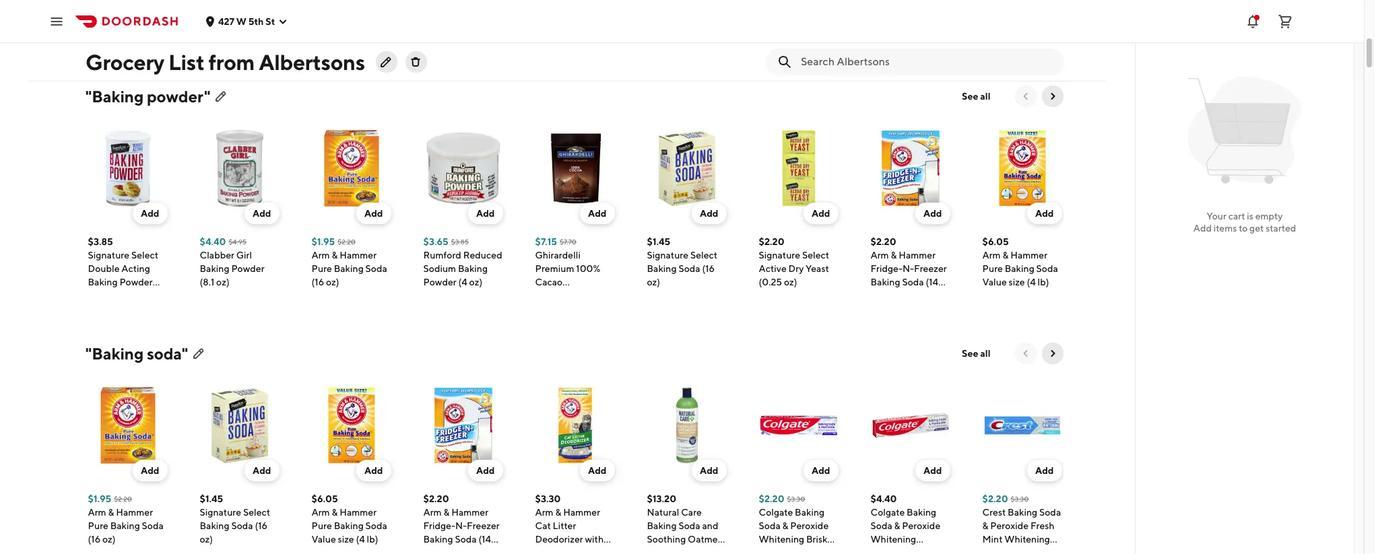 Task type: vqa. For each thing, say whether or not it's contained in the screenshot.


Task type: locate. For each thing, give the bounding box(es) containing it.
2 horizontal spatial update list image
[[381, 57, 392, 67]]

organic down the organics
[[759, 6, 794, 17]]

$2.20
[[759, 236, 785, 247], [871, 236, 896, 247], [338, 238, 356, 246], [423, 494, 449, 505], [759, 494, 785, 505], [983, 494, 1008, 505], [114, 495, 132, 503]]

freezer
[[914, 263, 947, 274], [467, 521, 500, 532]]

0 vertical spatial $1.95
[[312, 236, 335, 247]]

hammer inside $3.30 arm & hammer cat litter deodorizer with baking soda
[[563, 507, 600, 518]]

1 vertical spatial $4.40
[[871, 494, 897, 505]]

company inside 'king arthur baking company unbleached all- purpose flour (5 lb)'
[[567, 6, 609, 17]]

$1.95 for the bottom arm & hammer pure baking soda (16 oz) image
[[88, 494, 111, 505]]

1 horizontal spatial arthur
[[557, 0, 585, 3]]

lb) inside gold medal all purpose flour (2 lb)
[[200, 20, 211, 30]]

next image right previous icon
[[1047, 348, 1058, 359]]

1 vertical spatial update list image
[[216, 91, 227, 102]]

king inside king arthur baking company organic artisan all purpose flour (2 lb)
[[312, 0, 331, 3]]

1 toothpaste from the left
[[871, 548, 919, 554]]

(4
[[458, 277, 467, 288], [1027, 277, 1036, 288], [356, 534, 365, 545]]

cart
[[1229, 211, 1245, 222]]

unbleached inside 'king arthur baking company unbleached all- purpose flour (5 lb)'
[[535, 20, 588, 30]]

soda inside $3.30 arm & hammer cat litter deodorizer with baking soda
[[567, 548, 589, 554]]

(8.1 down clabber at left
[[200, 277, 214, 288]]

0 horizontal spatial toothpaste
[[871, 548, 919, 554]]

signature inside $3.85 signature select double acting baking powder (8.1 oz)
[[88, 250, 129, 261]]

update list image down grocery list from albertsons
[[216, 91, 227, 102]]

1 vertical spatial $1.95
[[88, 494, 111, 505]]

& inside $3.30 arm & hammer cat litter deodorizer with baking soda
[[555, 507, 562, 518]]

2 next image from the top
[[1047, 348, 1058, 359]]

next image right previous image
[[1047, 91, 1058, 102]]

0 horizontal spatial colgate
[[759, 507, 793, 518]]

see all button
[[954, 86, 999, 107], [954, 343, 999, 364]]

1 vertical spatial arm & hammer fridge-n-freezer baking soda (14 oz) image
[[423, 386, 503, 466]]

0 horizontal spatial $1.95
[[88, 494, 111, 505]]

update list image left delete list icon
[[381, 57, 392, 67]]

& inside $2.20 $3.30 crest baking soda & peroxide fresh mint whitening toothpaste (
[[983, 521, 989, 532]]

0 horizontal spatial peroxide
[[791, 521, 829, 532]]

arm & hammer pure baking soda (16 oz) image
[[312, 129, 391, 208], [88, 386, 167, 466]]

0 horizontal spatial $1.45
[[200, 494, 223, 505]]

1 unbleached from the left
[[535, 20, 588, 30]]

1 whitening from the left
[[759, 534, 805, 545]]

0 vertical spatial freezer
[[914, 263, 947, 274]]

0 horizontal spatial (4
[[356, 534, 365, 545]]

0 vertical spatial see all button
[[954, 86, 999, 107]]

your
[[1207, 211, 1227, 222]]

2 toothpaste from the left
[[983, 548, 1031, 554]]

add
[[141, 208, 159, 219], [253, 208, 271, 219], [364, 208, 383, 219], [476, 208, 495, 219], [588, 208, 607, 219], [700, 208, 719, 219], [812, 208, 830, 219], [924, 208, 942, 219], [1035, 208, 1054, 219], [1194, 223, 1212, 234], [141, 466, 159, 476], [253, 466, 271, 476], [364, 466, 383, 476], [476, 466, 495, 476], [588, 466, 607, 476], [700, 466, 719, 476], [812, 466, 830, 476], [924, 466, 942, 476], [1035, 466, 1054, 476]]

arm & hammer pure baking soda value size (4 lb) image
[[983, 129, 1062, 208], [312, 386, 391, 466]]

company
[[343, 6, 385, 17], [567, 6, 609, 17]]

$3.30 inside $2.20 $3.30 crest baking soda & peroxide fresh mint whitening toothpaste (
[[1011, 495, 1029, 503]]

0 vertical spatial fridge-
[[871, 263, 903, 274]]

1 vertical spatial "baking
[[85, 344, 144, 363]]

1 horizontal spatial $4.40
[[871, 494, 897, 505]]

$3.85 up double
[[88, 236, 113, 247]]

3 peroxide from the left
[[991, 521, 1029, 532]]

$4.40
[[200, 236, 226, 247], [871, 494, 897, 505]]

1 (5 from the left
[[597, 33, 607, 44]]

notification bell image
[[1245, 13, 1261, 29]]

company inside king arthur baking company organic artisan all purpose flour (2 lb)
[[343, 6, 385, 17]]

1 arthur from the left
[[333, 0, 361, 3]]

see all left previous icon
[[962, 348, 991, 359]]

powder inside $7.15 $7.70 ghirardelli premium 100% cacao unsweetened baking powder (8 oz)
[[567, 304, 600, 315]]

0 vertical spatial (14
[[926, 277, 939, 288]]

2 see all from the top
[[962, 348, 991, 359]]

update list image
[[381, 57, 392, 67], [216, 91, 227, 102], [194, 348, 204, 359]]

cacao
[[535, 277, 563, 288]]

previous image
[[1020, 348, 1031, 359]]

1 vertical spatial see all
[[962, 348, 991, 359]]

select inside $2.20 signature select active dry yeast (0.25 oz)
[[802, 250, 829, 261]]

king
[[312, 0, 331, 3], [535, 0, 555, 3]]

$1.45 signature select baking soda (16 oz)
[[647, 236, 718, 288], [200, 494, 270, 545]]

2 horizontal spatial $3.30
[[1011, 495, 1029, 503]]

unbleached inside the o organics organic unbleached all purpose flour (5 lb)
[[759, 20, 812, 30]]

all left previous image
[[980, 91, 991, 102]]

arm
[[312, 250, 330, 261], [871, 250, 889, 261], [983, 250, 1001, 261], [88, 507, 106, 518], [312, 507, 330, 518], [423, 507, 442, 518], [535, 507, 554, 518]]

update list image right soda"
[[194, 348, 204, 359]]

1 horizontal spatial $1.45 signature select baking soda (16 oz)
[[647, 236, 718, 288]]

toothpaste
[[871, 548, 919, 554], [983, 548, 1031, 554]]

2 arthur from the left
[[557, 0, 585, 3]]

1 vertical spatial mint
[[759, 548, 779, 554]]

1 horizontal spatial unbleached
[[759, 20, 812, 30]]

1 horizontal spatial peroxide
[[902, 521, 941, 532]]

$6.05
[[983, 236, 1009, 247], [312, 494, 338, 505]]

1 see all from the top
[[962, 91, 991, 102]]

1 horizontal spatial update list image
[[216, 91, 227, 102]]

1 vertical spatial next image
[[1047, 348, 1058, 359]]

purpose
[[200, 6, 235, 17], [88, 20, 124, 30], [325, 33, 361, 44], [535, 33, 571, 44], [759, 33, 795, 44]]

2 see from the top
[[962, 348, 979, 359]]

$4.40 inside $4.40 colgate baking soda & peroxide whitening toothpaste br
[[871, 494, 897, 505]]

(5 inside 'king arthur baking company unbleached all- purpose flour (5 lb)'
[[597, 33, 607, 44]]

1 horizontal spatial company
[[567, 6, 609, 17]]

$4.40 for $4.40 $4.95 clabber girl baking powder (8.1 oz)
[[200, 236, 226, 247]]

see for "baking powder"
[[962, 91, 979, 102]]

see all left previous image
[[962, 91, 991, 102]]

$1.95 for right arm & hammer pure baking soda (16 oz) image
[[312, 236, 335, 247]]

colgate baking soda & peroxide whitening toothpaste brisk mint (6 oz) image
[[871, 386, 950, 466]]

1 horizontal spatial n-
[[903, 263, 914, 274]]

0 horizontal spatial signature select baking soda (16 oz) image
[[200, 386, 279, 466]]

arm & hammer cat litter deodorizer with baking soda (20 oz) image
[[535, 386, 615, 466]]

albertsons
[[259, 49, 365, 75]]

0 horizontal spatial $3.85
[[88, 236, 113, 247]]

(14
[[926, 277, 939, 288], [479, 534, 491, 545]]

king for king arthur baking company organic artisan all purpose flour (2 lb)
[[312, 0, 331, 3]]

colgate inside $4.40 colgate baking soda & peroxide whitening toothpaste br
[[871, 507, 905, 518]]

baking inside $2.20 $3.30 colgate baking soda & peroxide whitening brisk mint toothpa
[[795, 507, 825, 518]]

hammer for arm & hammer cat litter deodorizer with baking soda (20 oz) image
[[563, 507, 600, 518]]

company up the all- at top
[[567, 6, 609, 17]]

peroxide inside $4.40 colgate baking soda & peroxide whitening toothpaste br
[[902, 521, 941, 532]]

(8.1 down double
[[88, 290, 103, 301]]

0 vertical spatial value
[[983, 277, 1007, 288]]

arthur inside 'king arthur baking company unbleached all- purpose flour (5 lb)'
[[557, 0, 585, 3]]

company up 'artisan'
[[343, 6, 385, 17]]

$3.30 inside $2.20 $3.30 colgate baking soda & peroxide whitening brisk mint toothpa
[[787, 495, 805, 503]]

1 horizontal spatial (4
[[458, 277, 467, 288]]

0 vertical spatial arm & hammer fridge-n-freezer baking soda (14 oz) image
[[871, 129, 950, 208]]

0 horizontal spatial (8.1
[[88, 290, 103, 301]]

mint
[[983, 534, 1003, 545], [759, 548, 779, 554]]

2 colgate from the left
[[871, 507, 905, 518]]

$3.85
[[88, 236, 113, 247], [451, 238, 469, 246]]

$3.30
[[535, 494, 561, 505], [787, 495, 805, 503], [1011, 495, 1029, 503]]

signature inside the signature select pre-sifted all purpose flour (32 oz)
[[88, 0, 129, 3]]

$2.20 inside $2.20 $3.30 crest baking soda & peroxide fresh mint whitening toothpaste (
[[983, 494, 1008, 505]]

1 vertical spatial freezer
[[467, 521, 500, 532]]

$3.85 up rumford
[[451, 238, 469, 246]]

powder down sodium
[[423, 277, 457, 288]]

your cart is empty add items to get started
[[1194, 211, 1296, 234]]

1 horizontal spatial $6.05
[[983, 236, 1009, 247]]

powder inside the $4.40 $4.95 clabber girl baking powder (8.1 oz)
[[231, 263, 265, 274]]

"baking for "baking powder"
[[85, 87, 144, 106]]

$3.65
[[423, 236, 449, 247]]

see all button for "baking powder"
[[954, 86, 999, 107]]

oz) inside $3.85 signature select double acting baking powder (8.1 oz)
[[104, 290, 118, 301]]

0 vertical spatial $4.40
[[200, 236, 226, 247]]

$6.05 arm & hammer pure baking soda value size (4 lb) for rightmost arm & hammer pure baking soda value size (4 lb) image
[[983, 236, 1058, 288]]

see left previous image
[[962, 91, 979, 102]]

1 horizontal spatial $3.30
[[787, 495, 805, 503]]

1 vertical spatial value
[[312, 534, 336, 545]]

king for king arthur baking company unbleached all- purpose flour (5 lb)
[[535, 0, 555, 3]]

$2.20 inside $2.20 $3.30 colgate baking soda & peroxide whitening brisk mint toothpa
[[759, 494, 785, 505]]

0 horizontal spatial freezer
[[467, 521, 500, 532]]

see all button for "baking soda"
[[954, 343, 999, 364]]

peroxide for mint
[[991, 521, 1029, 532]]

$13.20
[[647, 494, 677, 505]]

n- for right arm & hammer fridge-n-freezer baking soda (14 oz) image
[[903, 263, 914, 274]]

whitening inside $4.40 colgate baking soda & peroxide whitening toothpaste br
[[871, 534, 916, 545]]

1 vertical spatial signature select baking soda (16 oz) image
[[200, 386, 279, 466]]

0 vertical spatial $6.05
[[983, 236, 1009, 247]]

0 horizontal spatial $3.30
[[535, 494, 561, 505]]

1 see all button from the top
[[954, 86, 999, 107]]

(16
[[702, 263, 715, 274], [312, 277, 324, 288], [255, 521, 268, 532], [88, 534, 101, 545]]

1 vertical spatial see all button
[[954, 343, 999, 364]]

0 horizontal spatial $1.45 signature select baking soda (16 oz)
[[200, 494, 270, 545]]

1 vertical spatial (2
[[312, 46, 320, 57]]

1 horizontal spatial colgate
[[871, 507, 905, 518]]

2 vertical spatial update list image
[[194, 348, 204, 359]]

company for all-
[[567, 6, 609, 17]]

baking inside $3.30 arm & hammer cat litter deodorizer with baking soda
[[535, 548, 565, 554]]

1 all from the top
[[980, 91, 991, 102]]

"baking down grocery
[[85, 87, 144, 106]]

1 horizontal spatial toothpaste
[[983, 548, 1031, 554]]

lb)
[[200, 20, 211, 30], [322, 46, 333, 57], [535, 46, 547, 57], [759, 46, 770, 57], [1038, 277, 1049, 288], [367, 534, 378, 545]]

signature select baking soda (16 oz) image
[[647, 129, 727, 208], [200, 386, 279, 466]]

1 company from the left
[[343, 6, 385, 17]]

1 vertical spatial organic
[[312, 20, 346, 30]]

2 company from the left
[[567, 6, 609, 17]]

brisk
[[806, 534, 828, 545]]

1 horizontal spatial (5
[[821, 33, 830, 44]]

$3.30 for crest baking soda & peroxide fresh mint whitening toothpaste (
[[1011, 495, 1029, 503]]

soda inside $4.40 colgate baking soda & peroxide whitening toothpaste br
[[871, 521, 893, 532]]

1 see from the top
[[962, 91, 979, 102]]

1 horizontal spatial (8.1
[[200, 277, 214, 288]]

grocery list from albertsons
[[85, 49, 365, 75]]

arm & hammer fridge-n-freezer baking soda (14 oz) image
[[871, 129, 950, 208], [423, 386, 503, 466]]

1 colgate from the left
[[759, 507, 793, 518]]

0 horizontal spatial update list image
[[194, 348, 204, 359]]

peroxide
[[791, 521, 829, 532], [902, 521, 941, 532], [991, 521, 1029, 532]]

all for soda"
[[980, 348, 991, 359]]

1 vertical spatial $6.05 arm & hammer pure baking soda value size (4 lb)
[[312, 494, 387, 545]]

whitening inside $2.20 $3.30 colgate baking soda & peroxide whitening brisk mint toothpa
[[759, 534, 805, 545]]

hammer
[[340, 250, 377, 261], [899, 250, 936, 261], [1011, 250, 1048, 261], [116, 507, 153, 518], [340, 507, 377, 518], [452, 507, 489, 518], [563, 507, 600, 518]]

get
[[1250, 223, 1264, 234]]

2 king from the left
[[535, 0, 555, 3]]

1 horizontal spatial value
[[983, 277, 1007, 288]]

unbleached down the organics
[[759, 20, 812, 30]]

1 "baking from the top
[[85, 87, 144, 106]]

1 peroxide from the left
[[791, 521, 829, 532]]

0 horizontal spatial whitening
[[759, 534, 805, 545]]

1 horizontal spatial arm & hammer pure baking soda value size (4 lb) image
[[983, 129, 1062, 208]]

1 vertical spatial see
[[962, 348, 979, 359]]

$3.65 $3.85 rumford reduced sodium baking powder (4 oz)
[[423, 236, 502, 288]]

0 vertical spatial $2.20 arm & hammer fridge-n-freezer baking soda (14 oz)
[[871, 236, 947, 301]]

peroxide for brisk
[[791, 521, 829, 532]]

1 king from the left
[[312, 0, 331, 3]]

$6.05 arm & hammer pure baking soda value size (4 lb)
[[983, 236, 1058, 288], [312, 494, 387, 545]]

soda inside $2.20 $3.30 crest baking soda & peroxide fresh mint whitening toothpaste (
[[1040, 507, 1061, 518]]

2 (5 from the left
[[821, 33, 830, 44]]

colgate baking soda & peroxide whitening brisk mint toothpaste (4 oz) image
[[759, 386, 838, 466]]

0 vertical spatial arm & hammer pure baking soda value size (4 lb) image
[[983, 129, 1062, 208]]

3 whitening from the left
[[1005, 534, 1050, 545]]

powder down girl
[[231, 263, 265, 274]]

soda inside $13.20 natural care baking soda and soothing oatmeal dog sham
[[679, 521, 700, 532]]

$1.95
[[312, 236, 335, 247], [88, 494, 111, 505]]

all inside the signature select pre-sifted all purpose flour (32 oz)
[[134, 6, 146, 17]]

0 items, open order cart image
[[1277, 13, 1294, 29]]

organic left 'artisan'
[[312, 20, 346, 30]]

$3.85 inside $3.65 $3.85 rumford reduced sodium baking powder (4 oz)
[[451, 238, 469, 246]]

cat
[[535, 521, 551, 532]]

(5 inside the o organics organic unbleached all purpose flour (5 lb)
[[821, 33, 830, 44]]

1 horizontal spatial mint
[[983, 534, 1003, 545]]

baking inside the $4.40 $4.95 clabber girl baking powder (8.1 oz)
[[200, 263, 229, 274]]

& inside $2.20 $3.30 colgate baking soda & peroxide whitening brisk mint toothpa
[[783, 521, 789, 532]]

oz) inside the signature select pre-sifted all purpose flour (32 oz)
[[88, 33, 101, 44]]

peroxide inside $2.20 $3.30 colgate baking soda & peroxide whitening brisk mint toothpa
[[791, 521, 829, 532]]

1 horizontal spatial $1.95 $2.20 arm & hammer pure baking soda (16 oz)
[[312, 236, 387, 288]]

all inside the o organics organic unbleached all purpose flour (5 lb)
[[814, 20, 825, 30]]

select
[[131, 0, 158, 3], [131, 250, 158, 261], [691, 250, 718, 261], [802, 250, 829, 261], [243, 507, 270, 518]]

$3.30 for colgate baking soda & peroxide whitening brisk mint toothpa
[[787, 495, 805, 503]]

see all button left previous image
[[954, 86, 999, 107]]

all left previous icon
[[980, 348, 991, 359]]

colgate
[[759, 507, 793, 518], [871, 507, 905, 518]]

flour
[[237, 6, 260, 17], [126, 20, 148, 30], [363, 33, 386, 44], [573, 33, 596, 44], [797, 33, 819, 44]]

1 vertical spatial fridge-
[[423, 521, 455, 532]]

0 vertical spatial see all
[[962, 91, 991, 102]]

2 horizontal spatial whitening
[[1005, 534, 1050, 545]]

1 horizontal spatial size
[[1009, 277, 1025, 288]]

1 horizontal spatial $6.05 arm & hammer pure baking soda value size (4 lb)
[[983, 236, 1058, 288]]

0 horizontal spatial (2
[[262, 6, 270, 17]]

0 horizontal spatial unbleached
[[535, 20, 588, 30]]

powder down unsweetened
[[567, 304, 600, 315]]

lb) inside 'king arthur baking company unbleached all- purpose flour (5 lb)'
[[535, 46, 547, 57]]

$4.40 inside the $4.40 $4.95 clabber girl baking powder (8.1 oz)
[[200, 236, 226, 247]]

2 unbleached from the left
[[759, 20, 812, 30]]

0 horizontal spatial (5
[[597, 33, 607, 44]]

1 horizontal spatial $3.85
[[451, 238, 469, 246]]

empty
[[1256, 211, 1283, 222]]

1 next image from the top
[[1047, 91, 1058, 102]]

0 vertical spatial (2
[[262, 6, 270, 17]]

1 horizontal spatial signature select baking soda (16 oz) image
[[647, 129, 727, 208]]

0 vertical spatial all
[[980, 91, 991, 102]]

see left previous icon
[[962, 348, 979, 359]]

$1.45
[[647, 236, 671, 247], [200, 494, 223, 505]]

0 horizontal spatial $6.05 arm & hammer pure baking soda value size (4 lb)
[[312, 494, 387, 545]]

0 horizontal spatial arm & hammer pure baking soda (16 oz) image
[[88, 386, 167, 466]]

$6.05 arm & hammer pure baking soda value size (4 lb) for the left arm & hammer pure baking soda value size (4 lb) image
[[312, 494, 387, 545]]

unbleached left the all- at top
[[535, 20, 588, 30]]

0 vertical spatial $6.05 arm & hammer pure baking soda value size (4 lb)
[[983, 236, 1058, 288]]

all
[[252, 0, 264, 3], [134, 6, 146, 17], [814, 20, 825, 30], [312, 33, 323, 44]]

0 vertical spatial (8.1
[[200, 277, 214, 288]]

see all
[[962, 91, 991, 102], [962, 348, 991, 359]]

next image
[[1047, 91, 1058, 102], [1047, 348, 1058, 359]]

size
[[1009, 277, 1025, 288], [338, 534, 354, 545]]

$4.40 for $4.40 colgate baking soda & peroxide whitening toothpaste br
[[871, 494, 897, 505]]

2 "baking from the top
[[85, 344, 144, 363]]

$2.20 arm & hammer fridge-n-freezer baking soda (14 oz)
[[871, 236, 947, 301], [423, 494, 500, 554]]

see
[[962, 91, 979, 102], [962, 348, 979, 359]]

0 horizontal spatial company
[[343, 6, 385, 17]]

1 horizontal spatial arm & hammer pure baking soda (16 oz) image
[[312, 129, 391, 208]]

2 see all button from the top
[[954, 343, 999, 364]]

signature select double acting baking powder (8.1 oz) image
[[88, 129, 167, 208]]

(0.25
[[759, 277, 782, 288]]

"baking left soda"
[[85, 344, 144, 363]]

1 vertical spatial size
[[338, 534, 354, 545]]

flour inside gold medal all purpose flour (2 lb)
[[237, 6, 260, 17]]

pure
[[312, 263, 332, 274], [983, 263, 1003, 274], [88, 521, 108, 532], [312, 521, 332, 532]]

arthur inside king arthur baking company organic artisan all purpose flour (2 lb)
[[333, 0, 361, 3]]

1 horizontal spatial $2.20 arm & hammer fridge-n-freezer baking soda (14 oz)
[[871, 236, 947, 301]]

peroxide inside $2.20 $3.30 crest baking soda & peroxide fresh mint whitening toothpaste (
[[991, 521, 1029, 532]]

2 all from the top
[[980, 348, 991, 359]]

see all button left previous icon
[[954, 343, 999, 364]]

powder down acting
[[120, 277, 153, 288]]

add button
[[133, 203, 167, 224], [133, 203, 167, 224], [245, 203, 279, 224], [245, 203, 279, 224], [356, 203, 391, 224], [356, 203, 391, 224], [468, 203, 503, 224], [468, 203, 503, 224], [580, 203, 615, 224], [580, 203, 615, 224], [692, 203, 727, 224], [692, 203, 727, 224], [804, 203, 838, 224], [804, 203, 838, 224], [916, 203, 950, 224], [916, 203, 950, 224], [1027, 203, 1062, 224], [1027, 203, 1062, 224], [133, 460, 167, 482], [133, 460, 167, 482], [245, 460, 279, 482], [245, 460, 279, 482], [356, 460, 391, 482], [356, 460, 391, 482], [468, 460, 503, 482], [468, 460, 503, 482], [580, 460, 615, 482], [580, 460, 615, 482], [692, 460, 727, 482], [692, 460, 727, 482], [804, 460, 838, 482], [804, 460, 838, 482], [916, 460, 950, 482], [916, 460, 950, 482], [1027, 460, 1062, 482], [1027, 460, 1062, 482]]

0 vertical spatial next image
[[1047, 91, 1058, 102]]

king inside 'king arthur baking company unbleached all- purpose flour (5 lb)'
[[535, 0, 555, 3]]

baking inside $2.20 $3.30 crest baking soda & peroxide fresh mint whitening toothpaste (
[[1008, 507, 1038, 518]]

baking inside $13.20 natural care baking soda and soothing oatmeal dog sham
[[647, 521, 677, 532]]

1 horizontal spatial fridge-
[[871, 263, 903, 274]]

0 vertical spatial arm & hammer pure baking soda (16 oz) image
[[312, 129, 391, 208]]

2 horizontal spatial peroxide
[[991, 521, 1029, 532]]

$2.20 inside $2.20 signature select active dry yeast (0.25 oz)
[[759, 236, 785, 247]]

baking
[[312, 6, 341, 17], [535, 6, 565, 17], [200, 263, 229, 274], [334, 263, 364, 274], [458, 263, 488, 274], [647, 263, 677, 274], [1005, 263, 1035, 274], [88, 277, 118, 288], [871, 277, 901, 288], [535, 304, 565, 315], [795, 507, 825, 518], [907, 507, 937, 518], [1008, 507, 1038, 518], [110, 521, 140, 532], [200, 521, 229, 532], [334, 521, 364, 532], [647, 521, 677, 532], [423, 534, 453, 545], [535, 548, 565, 554]]

2 whitening from the left
[[871, 534, 916, 545]]

arthur
[[333, 0, 361, 3], [557, 0, 585, 3]]

artisan
[[348, 20, 379, 30]]

arthur for organic
[[333, 0, 361, 3]]

whitening
[[759, 534, 805, 545], [871, 534, 916, 545], [1005, 534, 1050, 545]]

oz)
[[88, 33, 101, 44], [216, 277, 230, 288], [326, 277, 339, 288], [469, 277, 483, 288], [647, 277, 660, 288], [784, 277, 797, 288], [104, 290, 118, 301], [871, 290, 884, 301], [535, 317, 548, 328], [102, 534, 116, 545], [200, 534, 213, 545], [423, 548, 437, 554]]

powder
[[231, 263, 265, 274], [120, 277, 153, 288], [423, 277, 457, 288], [567, 304, 600, 315]]

"baking
[[85, 87, 144, 106], [85, 344, 144, 363]]

&
[[332, 250, 338, 261], [891, 250, 897, 261], [1003, 250, 1009, 261], [108, 507, 114, 518], [332, 507, 338, 518], [444, 507, 450, 518], [555, 507, 562, 518], [783, 521, 789, 532], [894, 521, 900, 532], [983, 521, 989, 532]]

0 horizontal spatial $4.40
[[200, 236, 226, 247]]

2 peroxide from the left
[[902, 521, 941, 532]]

0 horizontal spatial n-
[[455, 521, 467, 532]]

1 vertical spatial $6.05
[[312, 494, 338, 505]]

colgate inside $2.20 $3.30 colgate baking soda & peroxide whitening brisk mint toothpa
[[759, 507, 793, 518]]

0 horizontal spatial arthur
[[333, 0, 361, 3]]

purpose inside the signature select pre-sifted all purpose flour (32 oz)
[[88, 20, 124, 30]]

soothing
[[647, 534, 686, 545]]

0 vertical spatial signature select baking soda (16 oz) image
[[647, 129, 727, 208]]



Task type: describe. For each thing, give the bounding box(es) containing it.
100%
[[576, 263, 601, 274]]

(8
[[602, 304, 611, 315]]

dry
[[789, 263, 804, 274]]

purpose inside 'king arthur baking company unbleached all- purpose flour (5 lb)'
[[535, 33, 571, 44]]

(8.1 inside the $4.40 $4.95 clabber girl baking powder (8.1 oz)
[[200, 277, 214, 288]]

"baking for "baking soda"
[[85, 344, 144, 363]]

(4 inside $3.65 $3.85 rumford reduced sodium baking powder (4 oz)
[[458, 277, 467, 288]]

$13.20 natural care baking soda and soothing oatmeal dog sham
[[647, 494, 725, 554]]

1 vertical spatial $1.95 $2.20 arm & hammer pure baking soda (16 oz)
[[88, 494, 164, 545]]

girl
[[236, 250, 252, 261]]

arthur for unbleached
[[557, 0, 585, 3]]

1 vertical spatial arm & hammer pure baking soda (16 oz) image
[[88, 386, 167, 466]]

powder inside $3.65 $3.85 rumford reduced sodium baking powder (4 oz)
[[423, 277, 457, 288]]

organics
[[769, 0, 808, 3]]

baking inside $7.15 $7.70 ghirardelli premium 100% cacao unsweetened baking powder (8 oz)
[[535, 304, 565, 315]]

$2.20 $3.30 colgate baking soda & peroxide whitening brisk mint toothpa
[[759, 494, 829, 554]]

$7.15 $7.70 ghirardelli premium 100% cacao unsweetened baking powder (8 oz)
[[535, 236, 611, 328]]

baking inside 'king arthur baking company unbleached all- purpose flour (5 lb)'
[[535, 6, 565, 17]]

flour inside the o organics organic unbleached all purpose flour (5 lb)
[[797, 33, 819, 44]]

clabber girl baking powder (8.1 oz) image
[[200, 129, 279, 208]]

baking inside king arthur baking company organic artisan all purpose flour (2 lb)
[[312, 6, 341, 17]]

st
[[266, 16, 275, 27]]

0 vertical spatial size
[[1009, 277, 1025, 288]]

rumford
[[423, 250, 461, 261]]

medal
[[223, 0, 250, 3]]

purpose inside gold medal all purpose flour (2 lb)
[[200, 6, 235, 17]]

organic inside the o organics organic unbleached all purpose flour (5 lb)
[[759, 6, 794, 17]]

crest
[[983, 507, 1006, 518]]

flour inside king arthur baking company organic artisan all purpose flour (2 lb)
[[363, 33, 386, 44]]

empty retail cart image
[[1182, 67, 1308, 194]]

sifted
[[107, 6, 132, 17]]

hammer for rightmost arm & hammer pure baking soda value size (4 lb) image
[[1011, 250, 1048, 261]]

$3.85 signature select double acting baking powder (8.1 oz)
[[88, 236, 158, 301]]

$4.40 colgate baking soda & peroxide whitening toothpaste br
[[871, 494, 942, 554]]

$7.15
[[535, 236, 557, 247]]

(2 inside king arthur baking company organic artisan all purpose flour (2 lb)
[[312, 46, 320, 57]]

powder inside $3.85 signature select double acting baking powder (8.1 oz)
[[120, 277, 153, 288]]

5th
[[248, 16, 264, 27]]

signature select active dry yeast (0.25 oz) image
[[759, 129, 838, 208]]

flour inside 'king arthur baking company unbleached all- purpose flour (5 lb)'
[[573, 33, 596, 44]]

o
[[759, 0, 767, 3]]

"baking powder"
[[85, 87, 211, 106]]

gold
[[200, 0, 221, 3]]

1 horizontal spatial (14
[[926, 277, 939, 288]]

2 horizontal spatial (4
[[1027, 277, 1036, 288]]

pre-
[[88, 6, 107, 17]]

list
[[168, 49, 204, 75]]

$2.20 for right arm & hammer fridge-n-freezer baking soda (14 oz) image
[[871, 236, 896, 247]]

baking inside $4.40 colgate baking soda & peroxide whitening toothpaste br
[[907, 507, 937, 518]]

0 vertical spatial $1.95 $2.20 arm & hammer pure baking soda (16 oz)
[[312, 236, 387, 288]]

natural
[[647, 507, 679, 518]]

$2.20 for left arm & hammer fridge-n-freezer baking soda (14 oz) image
[[423, 494, 449, 505]]

items
[[1214, 223, 1237, 234]]

mint inside $2.20 $3.30 colgate baking soda & peroxide whitening brisk mint toothpa
[[759, 548, 779, 554]]

0 vertical spatial $1.45
[[647, 236, 671, 247]]

add inside your cart is empty add items to get started
[[1194, 223, 1212, 234]]

baking inside $3.65 $3.85 rumford reduced sodium baking powder (4 oz)
[[458, 263, 488, 274]]

soda inside $2.20 $3.30 colgate baking soda & peroxide whitening brisk mint toothpa
[[759, 521, 781, 532]]

$3.30 arm & hammer cat litter deodorizer with baking soda 
[[535, 494, 606, 554]]

0 horizontal spatial arm & hammer pure baking soda value size (4 lb) image
[[312, 386, 391, 466]]

purpose inside king arthur baking company organic artisan all purpose flour (2 lb)
[[325, 33, 361, 44]]

0 vertical spatial $1.45 signature select baking soda (16 oz)
[[647, 236, 718, 288]]

hammer for left arm & hammer fridge-n-freezer baking soda (14 oz) image
[[452, 507, 489, 518]]

next image for "baking powder"
[[1047, 91, 1058, 102]]

reduced
[[463, 250, 502, 261]]

select inside the signature select pre-sifted all purpose flour (32 oz)
[[131, 0, 158, 3]]

all for powder"
[[980, 91, 991, 102]]

1 vertical spatial $1.45 signature select baking soda (16 oz)
[[200, 494, 270, 545]]

acting
[[121, 263, 150, 274]]

open menu image
[[49, 13, 65, 29]]

see all for "baking soda"
[[962, 348, 991, 359]]

toothpaste inside $4.40 colgate baking soda & peroxide whitening toothpaste br
[[871, 548, 919, 554]]

deodorizer
[[535, 534, 583, 545]]

king arthur baking company unbleached all- purpose flour (5 lb)
[[535, 0, 609, 57]]

from
[[208, 49, 254, 75]]

double
[[88, 263, 120, 274]]

$2.20 for signature select active dry yeast (0.25 oz) image
[[759, 236, 785, 247]]

update list image for "baking powder"
[[216, 91, 227, 102]]

company for artisan
[[343, 6, 385, 17]]

flour inside the signature select pre-sifted all purpose flour (32 oz)
[[126, 20, 148, 30]]

all inside king arthur baking company organic artisan all purpose flour (2 lb)
[[312, 33, 323, 44]]

oatmeal
[[688, 534, 725, 545]]

$3.85 inside $3.85 signature select double acting baking powder (8.1 oz)
[[88, 236, 113, 247]]

crest baking soda & peroxide fresh mint whitening toothpaste (4.2 oz) image
[[983, 386, 1062, 466]]

$2.20 for colgate baking soda & peroxide whitening brisk mint toothpaste (4 oz) "image"
[[759, 494, 785, 505]]

0 vertical spatial update list image
[[381, 57, 392, 67]]

previous image
[[1020, 91, 1031, 102]]

update list image for "baking soda"
[[194, 348, 204, 359]]

natural care baking soda and soothing oatmeal dog shampoo clean scent (20 oz) image
[[647, 386, 727, 466]]

active
[[759, 263, 787, 274]]

and
[[702, 521, 719, 532]]

o organics organic unbleached all purpose flour (5 lb)
[[759, 0, 830, 57]]

$2.20 arm & hammer fridge-n-freezer baking soda (14 oz) for right arm & hammer fridge-n-freezer baking soda (14 oz) image
[[871, 236, 947, 301]]

started
[[1266, 223, 1296, 234]]

to
[[1239, 223, 1248, 234]]

ghirardelli premium 100% cacao unsweetened baking powder (8 oz) image
[[535, 129, 615, 208]]

hammer for right arm & hammer fridge-n-freezer baking soda (14 oz) image
[[899, 250, 936, 261]]

delete list image
[[411, 57, 421, 67]]

0 horizontal spatial size
[[338, 534, 354, 545]]

signature inside $2.20 signature select active dry yeast (0.25 oz)
[[759, 250, 800, 261]]

$4.40 $4.95 clabber girl baking powder (8.1 oz)
[[200, 236, 265, 288]]

freezer for left arm & hammer fridge-n-freezer baking soda (14 oz) image
[[467, 521, 500, 532]]

soda"
[[147, 344, 188, 363]]

427 w 5th st button
[[205, 16, 289, 27]]

(32
[[150, 20, 164, 30]]

see for "baking soda"
[[962, 348, 979, 359]]

arm inside $3.30 arm & hammer cat litter deodorizer with baking soda
[[535, 507, 554, 518]]

freezer for right arm & hammer fridge-n-freezer baking soda (14 oz) image
[[914, 263, 947, 274]]

$7.70
[[560, 238, 577, 246]]

clabber
[[200, 250, 234, 261]]

Search Albertsons search field
[[801, 55, 1053, 69]]

fresh
[[1031, 521, 1055, 532]]

427
[[218, 16, 234, 27]]

oz) inside $3.65 $3.85 rumford reduced sodium baking powder (4 oz)
[[469, 277, 483, 288]]

toothpaste inside $2.20 $3.30 crest baking soda & peroxide fresh mint whitening toothpaste (
[[983, 548, 1031, 554]]

w
[[236, 16, 247, 27]]

$2.20 for crest baking soda & peroxide fresh mint whitening toothpaste (4.2 oz) image
[[983, 494, 1008, 505]]

$2.20 $3.30 crest baking soda & peroxide fresh mint whitening toothpaste (
[[983, 494, 1061, 554]]

(2 inside gold medal all purpose flour (2 lb)
[[262, 6, 270, 17]]

signature select pre-sifted all purpose flour (32 oz)
[[88, 0, 164, 44]]

gold medal all purpose flour (2 lb)
[[200, 0, 270, 30]]

baking inside $3.85 signature select double acting baking powder (8.1 oz)
[[88, 277, 118, 288]]

n- for left arm & hammer fridge-n-freezer baking soda (14 oz) image
[[455, 521, 467, 532]]

"baking soda"
[[85, 344, 188, 363]]

$2.20 signature select active dry yeast (0.25 oz)
[[759, 236, 829, 288]]

see all for "baking powder"
[[962, 91, 991, 102]]

all-
[[590, 20, 606, 30]]

1 horizontal spatial arm & hammer fridge-n-freezer baking soda (14 oz) image
[[871, 129, 950, 208]]

is
[[1247, 211, 1254, 222]]

$2.20 arm & hammer fridge-n-freezer baking soda (14 oz) for left arm & hammer fridge-n-freezer baking soda (14 oz) image
[[423, 494, 500, 554]]

powder"
[[147, 87, 211, 106]]

lb) inside the o organics organic unbleached all purpose flour (5 lb)
[[759, 46, 770, 57]]

grocery
[[85, 49, 164, 75]]

sodium
[[423, 263, 456, 274]]

0 horizontal spatial arm & hammer fridge-n-freezer baking soda (14 oz) image
[[423, 386, 503, 466]]

mint inside $2.20 $3.30 crest baking soda & peroxide fresh mint whitening toothpaste (
[[983, 534, 1003, 545]]

whitening inside $2.20 $3.30 crest baking soda & peroxide fresh mint whitening toothpaste (
[[1005, 534, 1050, 545]]

unsweetened
[[535, 290, 595, 301]]

oz) inside $7.15 $7.70 ghirardelli premium 100% cacao unsweetened baking powder (8 oz)
[[535, 317, 548, 328]]

litter
[[553, 521, 576, 532]]

lb) inside king arthur baking company organic artisan all purpose flour (2 lb)
[[322, 46, 333, 57]]

select inside $3.85 signature select double acting baking powder (8.1 oz)
[[131, 250, 158, 261]]

1 vertical spatial $1.45
[[200, 494, 223, 505]]

king arthur baking company organic artisan all purpose flour (2 lb)
[[312, 0, 386, 57]]

premium
[[535, 263, 574, 274]]

organic inside king arthur baking company organic artisan all purpose flour (2 lb)
[[312, 20, 346, 30]]

next image for "baking soda"
[[1047, 348, 1058, 359]]

1 vertical spatial (14
[[479, 534, 491, 545]]

hammer for the left arm & hammer pure baking soda value size (4 lb) image
[[340, 507, 377, 518]]

dog
[[647, 548, 665, 554]]

oz) inside the $4.40 $4.95 clabber girl baking powder (8.1 oz)
[[216, 277, 230, 288]]

427 w 5th st
[[218, 16, 275, 27]]

$3.30 inside $3.30 arm & hammer cat litter deodorizer with baking soda
[[535, 494, 561, 505]]

oz) inside $2.20 signature select active dry yeast (0.25 oz)
[[784, 277, 797, 288]]

purpose inside the o organics organic unbleached all purpose flour (5 lb)
[[759, 33, 795, 44]]

(8.1 inside $3.85 signature select double acting baking powder (8.1 oz)
[[88, 290, 103, 301]]

all inside gold medal all purpose flour (2 lb)
[[252, 0, 264, 3]]

& inside $4.40 colgate baking soda & peroxide whitening toothpaste br
[[894, 521, 900, 532]]

ghirardelli
[[535, 250, 581, 261]]

0 horizontal spatial fridge-
[[423, 521, 455, 532]]

$4.95
[[229, 238, 247, 246]]

rumford reduced sodium baking powder (4 oz) image
[[423, 129, 503, 208]]

with
[[585, 534, 604, 545]]

yeast
[[806, 263, 829, 274]]

care
[[681, 507, 702, 518]]



